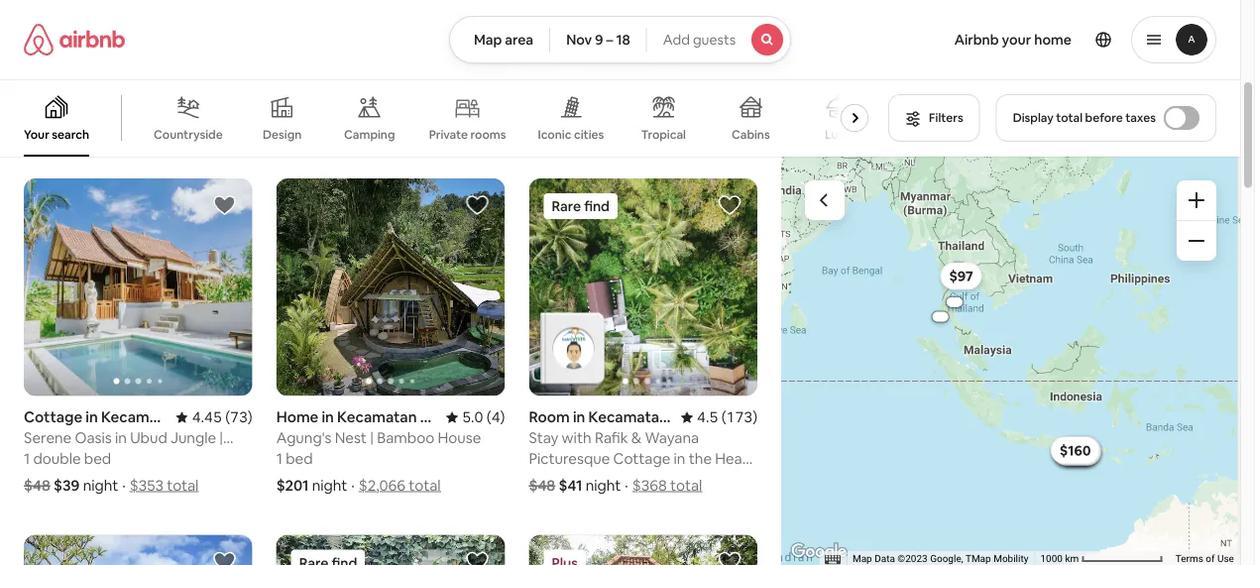 Task type: locate. For each thing, give the bounding box(es) containing it.
1 horizontal spatial map
[[853, 553, 872, 565]]

1 up '$239' on the left top of page
[[276, 93, 282, 112]]

beds inside 90%off/seminyak/carpark/netflix/youtubeavailable 3 king beds $158 night · $1,842 total
[[573, 93, 607, 112]]

terms of use link
[[1176, 553, 1234, 565]]

(235)
[[469, 51, 505, 71]]

use
[[1218, 553, 1234, 565]]

· left hospitality
[[532, 447, 536, 466]]

1 down agung's
[[276, 449, 282, 468]]

total left before
[[1056, 110, 1083, 125]]

1 horizontal spatial bed
[[286, 449, 313, 468]]

1 horizontal spatial $173
[[1062, 443, 1092, 460]]

1 left double
[[24, 449, 30, 468]]

1 vertical spatial $201
[[276, 476, 309, 495]]

bed down agung's
[[286, 449, 313, 468]]

$353
[[130, 476, 163, 495]]

$173 inside 1 king bed $239 $173 night · $1,772 total
[[314, 120, 346, 139]]

total right $1,842
[[659, 120, 691, 139]]

none search field containing map area
[[449, 16, 791, 63]]

0 horizontal spatial map
[[474, 31, 502, 49]]

4.5 out of 5 average rating,  173 reviews image
[[681, 407, 758, 427]]

taxes
[[1125, 110, 1156, 125]]

$173
[[314, 120, 346, 139], [1062, 443, 1092, 460]]

0 horizontal spatial $158
[[529, 120, 561, 139]]

1 $48 from the left
[[24, 476, 50, 495]]

|
[[370, 428, 374, 448]]

total
[[1056, 110, 1083, 125], [193, 120, 225, 139], [442, 120, 474, 139], [659, 120, 691, 139], [167, 476, 199, 495], [409, 476, 441, 495], [670, 476, 702, 495]]

bamboo
[[377, 428, 435, 448]]

1 vertical spatial $41
[[559, 476, 582, 495]]

2 king from the left
[[540, 93, 569, 112]]

map for map area
[[474, 31, 502, 49]]

$191 button
[[1055, 437, 1101, 464]]

before
[[1085, 110, 1123, 125]]

countryside
[[154, 127, 223, 142]]

home
[[1034, 31, 1072, 49]]

$54 button
[[1056, 438, 1098, 466]]

bed inside agung's nest | bamboo house 1 bed $201 night · $2,066 total
[[286, 449, 313, 468]]

4.45 out of 5 average rating,  73 reviews image
[[176, 407, 253, 427]]

night left $1,842
[[564, 120, 600, 139]]

bed inside 1 double bed $48 $39 night · $353 total
[[84, 449, 111, 468]]

0 vertical spatial $173
[[314, 120, 346, 139]]

$60 button
[[1056, 437, 1099, 465]]

1 beds from the left
[[36, 93, 70, 112]]

iconic cities
[[538, 127, 604, 142]]

1 horizontal spatial $160
[[1060, 442, 1091, 459]]

0 vertical spatial $201
[[1073, 445, 1087, 453]]

map area button
[[449, 16, 550, 63]]

1 horizontal spatial $41
[[1067, 442, 1089, 459]]

bed inside 1 king bed $239 $173 night · $1,772 total
[[318, 93, 345, 112]]

nov 9 – 18 button
[[549, 16, 647, 63]]

map for map data ©2023 google, tmap mobility
[[853, 553, 872, 565]]

1 horizontal spatial beds
[[573, 93, 607, 112]]

4.82 (235)
[[436, 51, 505, 71]]

night inside 90%off/seminyak/carpark/netflix/youtubeavailable 3 king beds $158 night · $1,842 total
[[564, 120, 600, 139]]

4.82 out of 5 average rating,  235 reviews image
[[420, 51, 505, 71]]

0 vertical spatial $41
[[1067, 442, 1089, 459]]

night inside 1 king bed $239 $173 night · $1,772 total
[[349, 120, 385, 139]]

night
[[99, 120, 134, 139], [349, 120, 385, 139], [564, 120, 600, 139], [83, 476, 118, 495], [312, 476, 347, 495], [586, 476, 621, 495]]

$201
[[1073, 445, 1087, 453], [276, 476, 309, 495]]

$353 total button
[[130, 476, 199, 495]]

0 horizontal spatial beds
[[36, 93, 70, 112]]

2 horizontal spatial bed
[[318, 93, 345, 112]]

$239
[[276, 120, 311, 139]]

1 double bed $48 $39 night · $353 total
[[24, 449, 199, 495]]

$2,066 total button
[[359, 476, 441, 495]]

$200
[[24, 120, 59, 139]]

agung's
[[276, 428, 332, 448]]

nov 9 – 18
[[566, 31, 630, 49]]

display total before taxes button
[[996, 94, 1217, 142]]

your
[[24, 127, 49, 142]]

0 horizontal spatial bed
[[84, 449, 111, 468]]

9
[[595, 31, 603, 49]]

$39
[[1066, 442, 1090, 459], [54, 476, 80, 495]]

1 inside 1 king bed $239 $173 night · $1,772 total
[[276, 93, 282, 112]]

0 horizontal spatial $48
[[24, 476, 50, 495]]

1 horizontal spatial $39
[[1066, 442, 1090, 459]]

4.45 (73)
[[192, 407, 253, 427]]

area
[[505, 31, 534, 49]]

0 horizontal spatial $173
[[314, 120, 346, 139]]

$97
[[949, 267, 973, 285]]

0 vertical spatial $39
[[1066, 442, 1090, 459]]

1 horizontal spatial $201
[[1073, 445, 1087, 453]]

$48 inside 1 double bed $48 $39 night · $353 total
[[24, 476, 50, 495]]

group
[[0, 79, 877, 157], [24, 179, 253, 396], [276, 179, 505, 396], [529, 179, 758, 396], [24, 535, 253, 565], [276, 535, 505, 565], [529, 535, 758, 565]]

1 king from the left
[[286, 93, 315, 112]]

$310
[[1061, 443, 1092, 461]]

google image
[[786, 539, 852, 565]]

1 vertical spatial $160
[[1060, 442, 1091, 459]]

1 horizontal spatial $48
[[529, 476, 555, 495]]

0 horizontal spatial king
[[286, 93, 315, 112]]

(231)
[[721, 51, 758, 71]]

beds up cities
[[573, 93, 607, 112]]

night left $353
[[83, 476, 118, 495]]

90%off/seminyak/carpark/netflix/youtubeavailable 3 king beds $158 night · $1,842 total
[[529, 72, 890, 139]]

4 beds
[[24, 93, 70, 112]]

0 vertical spatial map
[[474, 31, 502, 49]]

airbnb your home
[[954, 31, 1072, 49]]

king inside 1 king bed $239 $173 night · $1,772 total
[[286, 93, 315, 112]]

·
[[388, 120, 392, 139], [604, 120, 607, 139], [532, 447, 536, 466], [122, 476, 126, 495], [351, 476, 355, 495], [625, 476, 628, 495]]

total right $2,066
[[409, 476, 441, 495]]

0 vertical spatial $158
[[529, 120, 561, 139]]

nov
[[566, 31, 592, 49]]

total inside 90%off/seminyak/carpark/netflix/youtubeavailable 3 king beds $158 night · $1,842 total
[[659, 120, 691, 139]]

$160
[[63, 120, 96, 139], [1060, 442, 1091, 459]]

1 vertical spatial $173
[[1062, 443, 1092, 460]]

night right search
[[99, 120, 134, 139]]

1
[[276, 93, 282, 112], [24, 449, 30, 468], [276, 449, 282, 468]]

night inside agung's nest | bamboo house 1 bed $201 night · $2,066 total
[[312, 476, 347, 495]]

0 vertical spatial $160
[[63, 120, 96, 139]]

· left $353
[[122, 476, 126, 495]]

agung's nest | bamboo house 1 bed $201 night · $2,066 total
[[276, 428, 481, 495]]

· left $1,842
[[604, 120, 607, 139]]

beds right 4
[[36, 93, 70, 112]]

· left $1,772
[[388, 120, 392, 139]]

4.8
[[697, 51, 718, 71]]

1 vertical spatial $158
[[1062, 443, 1092, 461]]

4.8 out of 5 average rating,  231 reviews image
[[681, 51, 758, 71]]

$310 button
[[1052, 438, 1101, 466]]

0 horizontal spatial $201
[[276, 476, 309, 495]]

map data ©2023 google, tmap mobility
[[853, 553, 1029, 565]]

2 $48 from the left
[[529, 476, 555, 495]]

map inside button
[[474, 31, 502, 49]]

total right $1,643 in the left of the page
[[193, 120, 225, 139]]

add to wishlist: villa in gianyar, indonesia image
[[213, 550, 237, 565]]

zoom out image
[[1189, 233, 1205, 249]]

night down nest
[[312, 476, 347, 495]]

bed for double
[[84, 449, 111, 468]]

1000 km
[[1041, 553, 1082, 565]]

total inside 1 double bed $48 $39 night · $353 total
[[167, 476, 199, 495]]

$1,842
[[611, 120, 655, 139]]

total right $1,772
[[442, 120, 474, 139]]

1000 km button
[[1035, 551, 1170, 565]]

map up (235)
[[474, 31, 502, 49]]

$48
[[24, 476, 50, 495], [529, 476, 555, 495]]

· left $2,066
[[351, 476, 355, 495]]

group containing iconic cities
[[0, 79, 877, 157]]

add guests
[[663, 31, 736, 49]]

$368 total button
[[632, 476, 702, 495]]

$60
[[1065, 442, 1090, 460]]

your
[[1002, 31, 1031, 49]]

90%off/seminyak/carpark/netflix/youtubeavailable
[[529, 72, 890, 91]]

None search field
[[449, 16, 791, 63]]

1 horizontal spatial $158
[[1062, 443, 1092, 461]]

5.0 out of 5 average rating,  4 reviews image
[[446, 407, 505, 427]]

0 horizontal spatial $39
[[54, 476, 80, 495]]

total inside agung's nest | bamboo house 1 bed $201 night · $2,066 total
[[409, 476, 441, 495]]

google map
showing 20 stays. region
[[781, 157, 1240, 565]]

night left $1,772
[[349, 120, 385, 139]]

$48 down hospitality
[[529, 476, 555, 495]]

cities
[[574, 127, 604, 142]]

map area
[[474, 31, 534, 49]]

stay
[[529, 428, 559, 448]]

bed up camping at left
[[318, 93, 345, 112]]

$160 inside button
[[1060, 442, 1091, 459]]

$39 inside button
[[1066, 442, 1090, 459]]

1 inside 1 double bed $48 $39 night · $353 total
[[24, 449, 30, 468]]

add to wishlist: room in kecamatan ubud, indonesia image
[[718, 194, 742, 217]]

1 vertical spatial map
[[853, 553, 872, 565]]

2 beds from the left
[[573, 93, 607, 112]]

4.45
[[192, 407, 222, 427]]

$2,066
[[359, 476, 406, 495]]

$89 button
[[1056, 438, 1099, 466]]

bed right double
[[84, 449, 111, 468]]

map
[[474, 31, 502, 49], [853, 553, 872, 565]]

king right 3
[[540, 93, 569, 112]]

king inside 90%off/seminyak/carpark/netflix/youtubeavailable 3 king beds $158 night · $1,842 total
[[540, 93, 569, 112]]

$158 inside 90%off/seminyak/carpark/netflix/youtubeavailable 3 king beds $158 night · $1,842 total
[[529, 120, 561, 139]]

hospitality
[[539, 447, 612, 466]]

rafik
[[595, 428, 628, 448]]

(4)
[[487, 407, 505, 427]]

house
[[438, 428, 481, 448]]

profile element
[[815, 0, 1217, 79]]

zoom in image
[[1189, 192, 1205, 208]]

$201 button
[[1060, 443, 1100, 455]]

king up '$239' on the left top of page
[[286, 93, 315, 112]]

1 vertical spatial $39
[[54, 476, 80, 495]]

0 horizontal spatial $160
[[63, 120, 96, 139]]

total right $368
[[670, 476, 702, 495]]

map left data
[[853, 553, 872, 565]]

beds
[[36, 93, 70, 112], [573, 93, 607, 112]]

$48 down double
[[24, 476, 50, 495]]

total right $353
[[167, 476, 199, 495]]

1 horizontal spatial king
[[540, 93, 569, 112]]



Task type: vqa. For each thing, say whether or not it's contained in the screenshot.
$173 button
yes



Task type: describe. For each thing, give the bounding box(es) containing it.
©2023
[[898, 553, 928, 565]]

display
[[1013, 110, 1054, 125]]

$41 button
[[1058, 437, 1098, 464]]

add
[[663, 31, 690, 49]]

$160 button
[[1051, 437, 1100, 464]]

$88 button
[[1056, 437, 1099, 464]]

data
[[875, 553, 895, 565]]

km
[[1065, 553, 1079, 565]]

add to wishlist: cottage in kecamatan ubud, indonesia image
[[213, 194, 237, 217]]

1 king bed $239 $173 night · $1,772 total
[[276, 93, 474, 139]]

terms of use
[[1176, 553, 1234, 565]]

· inside 1 double bed $48 $39 night · $353 total
[[122, 476, 126, 495]]

$158 inside button
[[1062, 443, 1092, 461]]

· left $368
[[625, 476, 628, 495]]

5.0 (4)
[[462, 407, 505, 427]]

$89
[[1065, 443, 1090, 461]]

$201 inside button
[[1073, 445, 1087, 453]]

$1,643
[[146, 120, 190, 139]]

of
[[1206, 553, 1215, 565]]

1000
[[1041, 553, 1063, 565]]

3
[[529, 93, 537, 112]]

rooms
[[470, 127, 506, 142]]

total inside 1 king bed $239 $173 night · $1,772 total
[[442, 120, 474, 139]]

$39 button
[[1057, 437, 1099, 464]]

$39 inside 1 double bed $48 $39 night · $353 total
[[54, 476, 80, 495]]

add to wishlist: villa in kuta utara, indonesia image
[[465, 550, 489, 565]]

stay with rafik & wayana · hospitality
[[529, 428, 699, 466]]

$191
[[1064, 441, 1092, 459]]

iconic
[[538, 127, 571, 142]]

night down stay with rafik & wayana · hospitality
[[586, 476, 621, 495]]

0 horizontal spatial $41
[[559, 476, 582, 495]]

guests
[[693, 31, 736, 49]]

–
[[606, 31, 613, 49]]

$88
[[1065, 442, 1090, 460]]

$1,842 total button
[[611, 120, 691, 139]]

· inside agung's nest | bamboo house 1 bed $201 night · $2,066 total
[[351, 476, 355, 495]]

$173 button
[[1053, 438, 1101, 465]]

keyboard shortcuts image
[[825, 555, 841, 565]]

$1,643 total
[[146, 120, 225, 139]]

camping
[[344, 127, 395, 142]]

$1,643 total button
[[146, 120, 225, 139]]

· inside 1 king bed $239 $173 night · $1,772 total
[[388, 120, 392, 139]]

$158 button
[[1053, 438, 1101, 466]]

(173)
[[721, 407, 758, 427]]

design
[[263, 127, 302, 142]]

terms
[[1176, 553, 1204, 565]]

1 for 1 double bed $48 $39 night · $353 total
[[24, 449, 30, 468]]

private rooms
[[429, 127, 506, 142]]

$368
[[632, 476, 667, 495]]

1 inside agung's nest | bamboo house 1 bed $201 night · $2,066 total
[[276, 449, 282, 468]]

search
[[52, 127, 89, 142]]

mobility
[[994, 553, 1029, 565]]

$54
[[1065, 443, 1089, 461]]

luxe
[[825, 127, 851, 142]]

cabins
[[732, 127, 770, 142]]

nest
[[335, 428, 367, 448]]

5.0
[[462, 407, 483, 427]]

$1,772 total button
[[396, 120, 474, 139]]

4
[[24, 93, 32, 112]]

filters button
[[888, 94, 980, 142]]

4.82
[[436, 51, 466, 71]]

$173 inside $173 button
[[1062, 443, 1092, 460]]

night inside 1 double bed $48 $39 night · $353 total
[[83, 476, 118, 495]]

· inside 90%off/seminyak/carpark/netflix/youtubeavailable 3 king beds $158 night · $1,842 total
[[604, 120, 607, 139]]

4.5
[[697, 407, 718, 427]]

bed for king
[[318, 93, 345, 112]]

double
[[33, 449, 81, 468]]

private
[[429, 127, 468, 142]]

google,
[[930, 553, 963, 565]]

$201 inside agung's nest | bamboo house 1 bed $201 night · $2,066 total
[[276, 476, 309, 495]]

add to wishlist: home in kecamatan selat, indonesia image
[[465, 194, 489, 217]]

tropical
[[641, 127, 686, 142]]

4.8 (231)
[[697, 51, 758, 71]]

(73)
[[225, 407, 253, 427]]

display total before taxes
[[1013, 110, 1156, 125]]

total inside button
[[1056, 110, 1083, 125]]

1 for 1 king bed $239 $173 night · $1,772 total
[[276, 93, 282, 112]]

tmap
[[966, 553, 991, 565]]

your search
[[24, 127, 89, 142]]

add to wishlist: home in ubud, indonesia image
[[718, 550, 742, 565]]

airbnb your home link
[[943, 19, 1084, 60]]

$97 button
[[940, 262, 982, 290]]

$41 inside button
[[1067, 442, 1089, 459]]

$1,772
[[396, 120, 438, 139]]

18
[[616, 31, 630, 49]]

$48 $41 night · $368 total
[[529, 476, 702, 495]]

filters
[[929, 110, 963, 125]]

· inside stay with rafik & wayana · hospitality
[[532, 447, 536, 466]]



